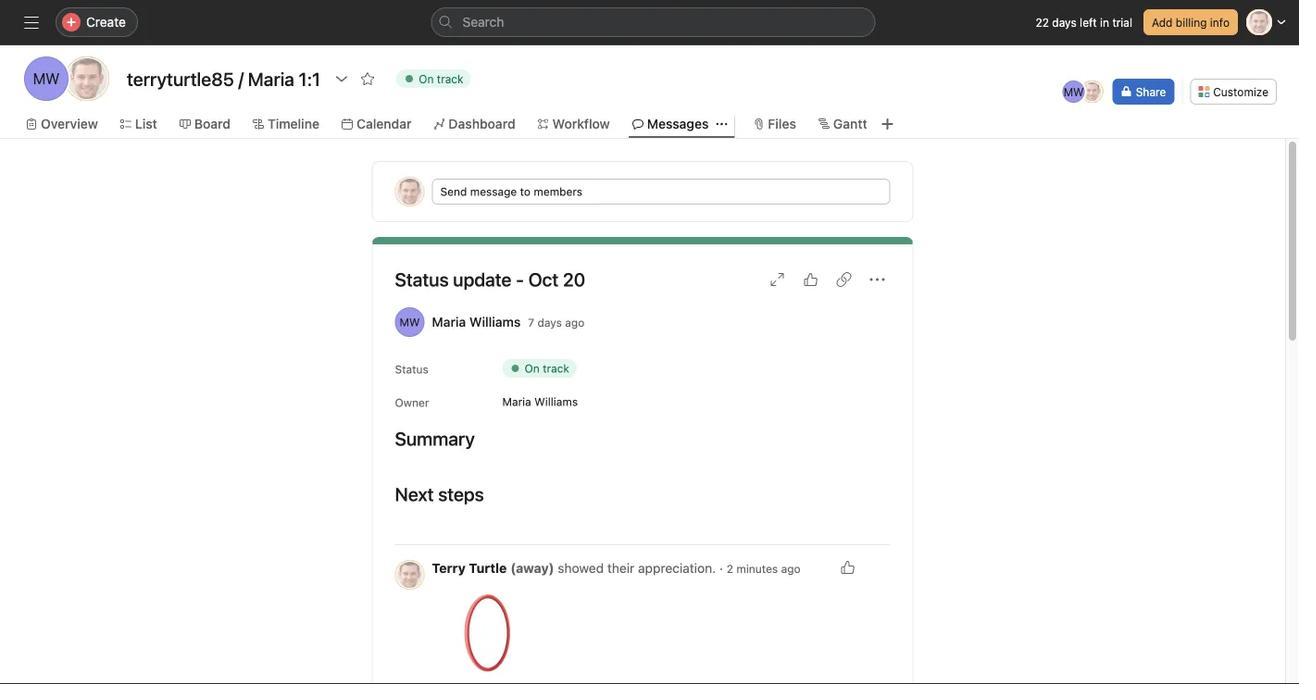 Task type: locate. For each thing, give the bounding box(es) containing it.
None text field
[[122, 62, 325, 95]]

board link
[[179, 114, 231, 134]]

0 horizontal spatial on track
[[419, 72, 464, 85]]

status left update
[[395, 269, 449, 290]]

list
[[135, 116, 157, 132]]

williams
[[469, 314, 521, 330], [534, 395, 578, 408]]

0 horizontal spatial ago
[[565, 316, 585, 329]]

1 status from the top
[[395, 269, 449, 290]]

on
[[419, 72, 434, 85], [525, 362, 540, 375]]

track up 'maria williams'
[[543, 362, 569, 375]]

more actions image
[[870, 272, 885, 287]]

days right 22
[[1052, 16, 1077, 29]]

1 horizontal spatial mw
[[400, 316, 420, 329]]

members
[[534, 185, 583, 198]]

in
[[1100, 16, 1109, 29]]

mw left 'maria williams' link
[[400, 316, 420, 329]]

status up owner
[[395, 363, 429, 376]]

to
[[520, 185, 531, 198]]

2 status from the top
[[395, 363, 429, 376]]

1 horizontal spatial on track
[[525, 362, 569, 375]]

22
[[1036, 16, 1049, 29]]

maria down update
[[432, 314, 466, 330]]

full screen image
[[770, 272, 785, 287]]

share button
[[1113, 79, 1175, 105]]

create
[[86, 14, 126, 30]]

ago right minutes
[[781, 563, 801, 576]]

1 vertical spatial ago
[[781, 563, 801, 576]]

show options image
[[334, 71, 349, 86]]

0 vertical spatial status
[[395, 269, 449, 290]]

1 vertical spatial days
[[538, 316, 562, 329]]

status for status
[[395, 363, 429, 376]]

trial
[[1113, 16, 1133, 29]]

0 horizontal spatial track
[[437, 72, 464, 85]]

maria
[[432, 314, 466, 330], [502, 395, 531, 408]]

status
[[395, 269, 449, 290], [395, 363, 429, 376]]

add billing info button
[[1144, 9, 1238, 35]]

maria down maria williams 7 days ago
[[502, 395, 531, 408]]

0 vertical spatial maria
[[432, 314, 466, 330]]

on up 'maria williams'
[[525, 362, 540, 375]]

0 vertical spatial days
[[1052, 16, 1077, 29]]

gantt
[[833, 116, 867, 132]]

ago
[[565, 316, 585, 329], [781, 563, 801, 576]]

2 horizontal spatial mw
[[1064, 85, 1084, 98]]

add
[[1152, 16, 1173, 29]]

7
[[528, 316, 534, 329]]

days
[[1052, 16, 1077, 29], [538, 316, 562, 329]]

track up dashboard link
[[437, 72, 464, 85]]

1 vertical spatial maria
[[502, 395, 531, 408]]

22 days left in trial
[[1036, 16, 1133, 29]]

tt
[[78, 70, 96, 88], [1085, 85, 1100, 98], [403, 185, 417, 198], [403, 569, 417, 582]]

their
[[607, 561, 635, 576]]

track
[[437, 72, 464, 85], [543, 362, 569, 375]]

overview
[[41, 116, 98, 132]]

0 vertical spatial track
[[437, 72, 464, 85]]

customize
[[1213, 85, 1269, 98]]

workflow
[[553, 116, 610, 132]]

0 vertical spatial williams
[[469, 314, 521, 330]]

0 horizontal spatial days
[[538, 316, 562, 329]]

0 vertical spatial on track
[[419, 72, 464, 85]]

calendar link
[[342, 114, 412, 134]]

williams for maria williams 7 days ago
[[469, 314, 521, 330]]

0 vertical spatial on
[[419, 72, 434, 85]]

on track up dashboard link
[[419, 72, 464, 85]]

info
[[1210, 16, 1230, 29]]

0 horizontal spatial maria
[[432, 314, 466, 330]]

send message to members button
[[432, 179, 890, 205]]

days right 7
[[538, 316, 562, 329]]

terry turtle (away) showed their appreciation. · 2 minutes ago
[[432, 561, 801, 576]]

1 vertical spatial track
[[543, 362, 569, 375]]

add to starred image
[[360, 71, 375, 86]]

on track button
[[388, 66, 479, 92]]

timeline link
[[253, 114, 319, 134]]

·
[[720, 561, 723, 576]]

1 horizontal spatial days
[[1052, 16, 1077, 29]]

0 likes. click to like this task image
[[803, 272, 818, 287]]

1 horizontal spatial williams
[[534, 395, 578, 408]]

on inside dropdown button
[[419, 72, 434, 85]]

on track up 'maria williams'
[[525, 362, 569, 375]]

1 horizontal spatial track
[[543, 362, 569, 375]]

1 horizontal spatial ago
[[781, 563, 801, 576]]

files
[[768, 116, 796, 132]]

add billing info
[[1152, 16, 1230, 29]]

0 horizontal spatial williams
[[469, 314, 521, 330]]

tt left send
[[403, 185, 417, 198]]

tt left terry
[[403, 569, 417, 582]]

mw up overview link
[[33, 70, 60, 88]]

status for status update - oct 20
[[395, 269, 449, 290]]

mw
[[33, 70, 60, 88], [1064, 85, 1084, 98], [400, 316, 420, 329]]

excited narwhal jumping through ring image
[[432, 587, 543, 684]]

-
[[516, 269, 524, 290]]

days inside maria williams 7 days ago
[[538, 316, 562, 329]]

tt up the overview
[[78, 70, 96, 88]]

terry
[[432, 561, 466, 576]]

1 horizontal spatial maria
[[502, 395, 531, 408]]

board
[[194, 116, 231, 132]]

ago down 20
[[565, 316, 585, 329]]

on track
[[419, 72, 464, 85], [525, 362, 569, 375]]

summary
[[395, 428, 475, 450]]

1 vertical spatial on track
[[525, 362, 569, 375]]

on right add to starred icon
[[419, 72, 434, 85]]

0 vertical spatial ago
[[565, 316, 585, 329]]

20
[[563, 269, 585, 290]]

0 horizontal spatial on
[[419, 72, 434, 85]]

overview link
[[26, 114, 98, 134]]

message
[[470, 185, 517, 198]]

messages link
[[632, 114, 709, 134]]

mw left share 'button' at the right top of the page
[[1064, 85, 1084, 98]]

1 horizontal spatial on
[[525, 362, 540, 375]]

1 vertical spatial status
[[395, 363, 429, 376]]

1 vertical spatial williams
[[534, 395, 578, 408]]



Task type: describe. For each thing, give the bounding box(es) containing it.
files link
[[753, 114, 796, 134]]

maria williams
[[502, 395, 578, 408]]

search button
[[431, 7, 876, 37]]

ago inside maria williams 7 days ago
[[565, 316, 585, 329]]

maria williams link
[[432, 314, 521, 330]]

next steps
[[395, 483, 484, 505]]

(away)
[[511, 561, 554, 576]]

maria for maria williams 7 days ago
[[432, 314, 466, 330]]

appreciation.
[[638, 561, 716, 576]]

showed
[[558, 561, 604, 576]]

track inside the "on track" dropdown button
[[437, 72, 464, 85]]

tt left share 'button' at the right top of the page
[[1085, 85, 1100, 98]]

calendar
[[357, 116, 412, 132]]

oct
[[528, 269, 559, 290]]

owner
[[395, 396, 429, 409]]

2
[[727, 563, 733, 576]]

update
[[453, 269, 512, 290]]

left
[[1080, 16, 1097, 29]]

tt inside button
[[403, 569, 417, 582]]

gantt link
[[819, 114, 867, 134]]

status update - oct 20 link
[[395, 269, 585, 290]]

maria for maria williams
[[502, 395, 531, 408]]

minutes
[[737, 563, 778, 576]]

dashboard
[[449, 116, 515, 132]]

send
[[440, 185, 467, 198]]

1 vertical spatial on
[[525, 362, 540, 375]]

add tab image
[[880, 117, 895, 132]]

timeline
[[268, 116, 319, 132]]

williams for maria williams
[[534, 395, 578, 408]]

search
[[463, 14, 504, 30]]

messages
[[647, 116, 709, 132]]

terry turtle link
[[432, 561, 507, 576]]

0 horizontal spatial mw
[[33, 70, 60, 88]]

status update - oct 20
[[395, 269, 585, 290]]

search list box
[[431, 7, 876, 37]]

share
[[1136, 85, 1166, 98]]

maria williams 7 days ago
[[432, 314, 585, 330]]

list link
[[120, 114, 157, 134]]

0 likes. click to like this task image
[[840, 560, 855, 575]]

ago inside terry turtle (away) showed their appreciation. · 2 minutes ago
[[781, 563, 801, 576]]

tt button
[[395, 560, 425, 590]]

dashboard link
[[434, 114, 515, 134]]

on track inside the "on track" dropdown button
[[419, 72, 464, 85]]

expand sidebar image
[[24, 15, 39, 30]]

copy link image
[[837, 272, 852, 287]]

workflow link
[[538, 114, 610, 134]]

billing
[[1176, 16, 1207, 29]]

tab actions image
[[716, 119, 727, 130]]

turtle
[[469, 561, 507, 576]]

create button
[[56, 7, 138, 37]]

customize button
[[1190, 79, 1277, 105]]

send message to members
[[440, 185, 583, 198]]



Task type: vqa. For each thing, say whether or not it's contained in the screenshot.
TT
yes



